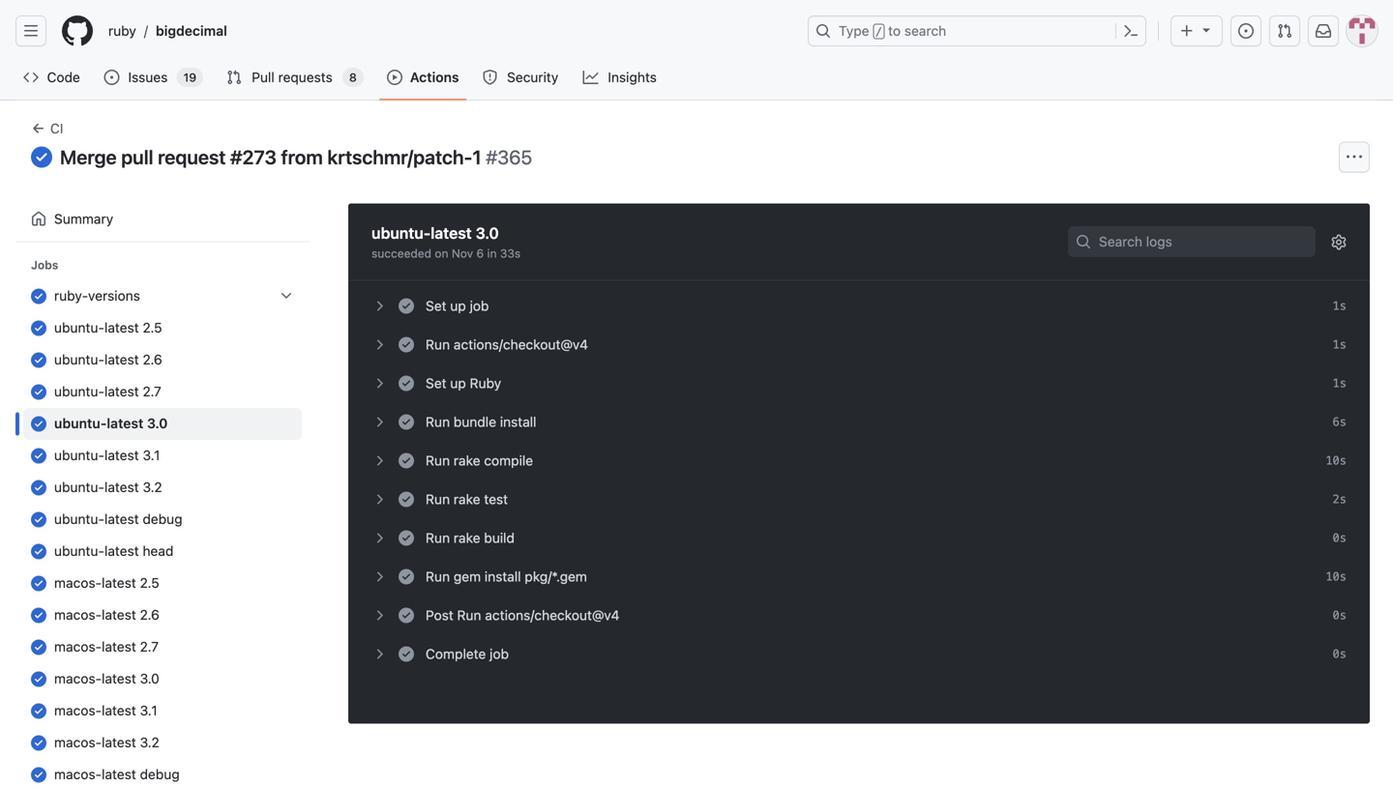 Task type: vqa. For each thing, say whether or not it's contained in the screenshot.
ubuntu- for ubuntu-latest 2.5
yes



Task type: locate. For each thing, give the bounding box(es) containing it.
ubuntu-
[[372, 224, 431, 242], [54, 320, 104, 336], [54, 352, 104, 368], [54, 384, 104, 400], [54, 416, 107, 432], [54, 448, 104, 464], [54, 480, 104, 496], [54, 512, 104, 528], [54, 544, 104, 560]]

#365
[[486, 145, 532, 168]]

0 vertical spatial 2.5
[[143, 320, 162, 336]]

2.6 inside 'link'
[[143, 352, 162, 368]]

macos- for macos-latest 2.7
[[54, 639, 102, 655]]

1 0s from the top
[[1333, 532, 1347, 545]]

this step passed image down succeeded
[[399, 337, 414, 353]]

0 horizontal spatial /
[[144, 23, 148, 39]]

/ inside 'type / to search'
[[876, 25, 883, 39]]

0s for build
[[1333, 532, 1347, 545]]

run left gem
[[426, 569, 450, 585]]

this step passed image left "set up ruby"
[[399, 376, 414, 391]]

show workflow options image
[[1347, 149, 1363, 165]]

0 vertical spatial job
[[470, 298, 489, 314]]

ubuntu- inside "link"
[[54, 448, 104, 464]]

rake up run rake test
[[454, 453, 481, 469]]

latest inside macos-latest 2.7 link
[[102, 639, 136, 655]]

1 vertical spatial 0s
[[1333, 609, 1347, 623]]

run down run rake test
[[426, 530, 450, 546]]

macos-latest 3.1 link
[[23, 696, 302, 728]]

5 chevron right image from the top
[[372, 569, 387, 585]]

chevron right image left complete
[[372, 647, 387, 662]]

2 vertical spatial 1s
[[1333, 377, 1347, 390]]

0 vertical spatial rake
[[454, 453, 481, 469]]

0 vertical spatial install
[[500, 414, 537, 430]]

0 vertical spatial 10s
[[1326, 454, 1347, 468]]

latest down macos-latest 2.5
[[102, 607, 136, 623]]

debug down macos-latest 3.2 link
[[140, 767, 180, 783]]

3 this step passed image from the top
[[399, 414, 414, 430]]

job up run actions/checkout@v4
[[470, 298, 489, 314]]

chevron right image for run gem install pkg/*.gem
[[372, 569, 387, 585]]

macos- up macos-latest 3.2
[[54, 703, 102, 719]]

search
[[905, 23, 947, 39]]

ubuntu- up macos-latest 2.5
[[54, 544, 104, 560]]

install for gem
[[485, 569, 521, 585]]

latest inside macos-latest 3.1 link
[[102, 703, 136, 719]]

ruby
[[108, 23, 136, 39]]

3.0 down "ubuntu-latest 2.7" link
[[147, 416, 168, 432]]

2.7 down ubuntu-latest 2.6 'link'
[[143, 384, 161, 400]]

3 rake from the top
[[454, 530, 481, 546]]

this step passed image left gem
[[399, 569, 414, 585]]

this step passed image
[[399, 337, 414, 353], [399, 376, 414, 391], [399, 414, 414, 430], [399, 453, 414, 469]]

actions/checkout@v4 up the ruby
[[454, 337, 588, 353]]

set
[[426, 298, 447, 314], [426, 375, 447, 391]]

0s for actions/checkout@v4
[[1333, 609, 1347, 623]]

2 vertical spatial 3.0
[[140, 671, 159, 687]]

latest for ubuntu-latest 3.0
[[107, 416, 144, 432]]

0s
[[1333, 532, 1347, 545], [1333, 609, 1347, 623], [1333, 648, 1347, 661]]

3.0 up in
[[476, 224, 499, 242]]

0 horizontal spatial job
[[470, 298, 489, 314]]

insights link
[[576, 63, 666, 92]]

3.0 inside "ubuntu-latest 3.0 succeeded on nov 6 in 33s"
[[476, 224, 499, 242]]

run left bundle
[[426, 414, 450, 430]]

issue opened image left the issues
[[104, 70, 119, 85]]

complete
[[426, 646, 486, 662]]

2.6
[[143, 352, 162, 368], [140, 607, 160, 623]]

latest inside the macos-latest 3.0 link
[[102, 671, 136, 687]]

1 this step passed image from the top
[[399, 298, 414, 314]]

job
[[470, 298, 489, 314], [490, 646, 509, 662]]

macos- for macos-latest 2.6
[[54, 607, 102, 623]]

1 vertical spatial debug
[[140, 767, 180, 783]]

latest up 'macos-latest debug'
[[102, 735, 136, 751]]

this step passed image left run rake test
[[399, 492, 414, 507]]

list containing ruby / bigdecimal
[[101, 15, 796, 46]]

latest inside macos-latest 2.5 link
[[102, 576, 136, 592]]

git pull request image for topmost issue opened icon
[[1277, 23, 1293, 39]]

latest down macos-latest 3.2
[[102, 767, 136, 783]]

1 vertical spatial 3.0
[[147, 416, 168, 432]]

ubuntu-latest debug
[[54, 512, 182, 528]]

3 0s from the top
[[1333, 648, 1347, 661]]

rake left test
[[454, 491, 481, 507]]

latest up ubuntu-latest debug
[[104, 480, 139, 496]]

1 horizontal spatial job
[[490, 646, 509, 662]]

1 vertical spatial 3.1
[[140, 703, 157, 719]]

2 vertical spatial 0s
[[1333, 648, 1347, 661]]

0 vertical spatial 0s
[[1333, 532, 1347, 545]]

3.1 inside ubuntu-latest 3.1 "link"
[[143, 448, 160, 464]]

latest inside macos-latest 3.2 link
[[102, 735, 136, 751]]

6 chevron right image from the top
[[372, 608, 387, 623]]

chevron right image left run rake build
[[372, 531, 387, 546]]

1 horizontal spatial issue opened image
[[1239, 23, 1254, 39]]

arrow left image
[[31, 121, 46, 136]]

this step passed image left complete
[[399, 647, 414, 662]]

latest up on
[[431, 224, 472, 242]]

ubuntu- for ubuntu-latest 2.6
[[54, 352, 104, 368]]

2 rake from the top
[[454, 491, 481, 507]]

debug down ubuntu-latest 3.2 link
[[143, 512, 182, 528]]

bigdecimal
[[156, 23, 227, 39]]

0 vertical spatial debug
[[143, 512, 182, 528]]

set for set up ruby
[[426, 375, 447, 391]]

/ inside the ruby / bigdecimal
[[144, 23, 148, 39]]

up
[[450, 298, 466, 314], [450, 375, 466, 391]]

2.5
[[143, 320, 162, 336], [140, 576, 159, 592]]

macos-
[[54, 576, 102, 592], [54, 607, 102, 623], [54, 639, 102, 655], [54, 671, 102, 687], [54, 703, 102, 719], [54, 735, 102, 751], [54, 767, 102, 783]]

latest down ubuntu-latest head at the left
[[102, 576, 136, 592]]

actions/checkout@v4
[[454, 337, 588, 353], [485, 608, 620, 623]]

0 vertical spatial git pull request image
[[1277, 23, 1293, 39]]

pkg/*.gem
[[525, 569, 587, 585]]

3.1 down the macos-latest 3.0 link
[[140, 703, 157, 719]]

10s down 2s
[[1326, 570, 1347, 584]]

chevron right image for set up ruby
[[372, 376, 387, 391]]

3 macos- from the top
[[54, 639, 102, 655]]

ubuntu- up ubuntu-latest 3.1
[[54, 416, 107, 432]]

3.1 for macos-latest 3.1
[[140, 703, 157, 719]]

2 0s from the top
[[1333, 609, 1347, 623]]

1 10s from the top
[[1326, 454, 1347, 468]]

run bundle install
[[426, 414, 537, 430]]

5 this step passed image from the top
[[399, 608, 414, 623]]

latest inside ubuntu-latest 2.5 link
[[104, 320, 139, 336]]

4 this step passed image from the top
[[399, 453, 414, 469]]

1 vertical spatial 2.5
[[140, 576, 159, 592]]

4 this step passed image from the top
[[399, 569, 414, 585]]

this step passed image for run rake test
[[399, 492, 414, 507]]

actions/checkout@v4 down pkg/*.gem
[[485, 608, 620, 623]]

1 horizontal spatial /
[[876, 25, 883, 39]]

1s for ruby
[[1333, 377, 1347, 390]]

latest inside macos-latest debug link
[[102, 767, 136, 783]]

chevron right image for complete job
[[372, 647, 387, 662]]

7 chevron right image from the top
[[372, 647, 387, 662]]

0 vertical spatial 1s
[[1333, 299, 1347, 313]]

6 this step passed image from the top
[[399, 647, 414, 662]]

3 1s from the top
[[1333, 377, 1347, 390]]

3.1 inside macos-latest 3.1 link
[[140, 703, 157, 719]]

2 vertical spatial chevron right image
[[372, 453, 387, 469]]

2 1s from the top
[[1333, 338, 1347, 352]]

this step passed image left set up job at the top
[[399, 298, 414, 314]]

set up ruby
[[426, 375, 501, 391]]

ruby
[[470, 375, 501, 391]]

0 vertical spatial 2.7
[[143, 384, 161, 400]]

macos- down macos-latest 3.2
[[54, 767, 102, 783]]

completed successfully image
[[31, 146, 52, 168]]

3.1 up ubuntu-latest 3.2 link
[[143, 448, 160, 464]]

ubuntu- down ubuntu-latest 3.1
[[54, 480, 104, 496]]

rake for test
[[454, 491, 481, 507]]

post run actions/checkout@v4
[[426, 608, 620, 623]]

1 vertical spatial 3.2
[[140, 735, 159, 751]]

1 vertical spatial rake
[[454, 491, 481, 507]]

6
[[477, 247, 484, 260]]

ubuntu- up ubuntu-latest 2.7
[[54, 352, 104, 368]]

1 vertical spatial issue opened image
[[104, 70, 119, 85]]

latest down the macos-latest 2.6
[[102, 639, 136, 655]]

/ for type
[[876, 25, 883, 39]]

2 10s from the top
[[1326, 570, 1347, 584]]

2 this step passed image from the top
[[399, 492, 414, 507]]

macos-latest 3.2 link
[[23, 728, 302, 760]]

chevron right image left gem
[[372, 569, 387, 585]]

git pull request image
[[1277, 23, 1293, 39], [227, 70, 242, 85]]

macos- up the 'macos-latest 3.0'
[[54, 639, 102, 655]]

1 1s from the top
[[1333, 299, 1347, 313]]

3 chevron right image from the top
[[372, 453, 387, 469]]

19
[[183, 71, 197, 84]]

2 up from the top
[[450, 375, 466, 391]]

run for run rake test
[[426, 491, 450, 507]]

3.0 for ubuntu-latest 3.0 succeeded on nov 6 in 33s
[[476, 224, 499, 242]]

0 vertical spatial up
[[450, 298, 466, 314]]

1 vertical spatial 2.6
[[140, 607, 160, 623]]

code image
[[23, 70, 39, 85]]

ubuntu- up ubuntu-latest 3.2
[[54, 448, 104, 464]]

/ right ruby
[[144, 23, 148, 39]]

nov
[[452, 247, 473, 260]]

ubuntu- for ubuntu-latest debug
[[54, 512, 104, 528]]

ubuntu-latest 3.0
[[54, 416, 168, 432]]

this step passed image left run rake compile
[[399, 453, 414, 469]]

3.2 down ubuntu-latest 3.1 "link"
[[143, 480, 162, 496]]

run down set up job at the top
[[426, 337, 450, 353]]

debug
[[143, 512, 182, 528], [140, 767, 180, 783]]

latest down ubuntu-latest 2.7
[[107, 416, 144, 432]]

1 vertical spatial 2.7
[[140, 639, 159, 655]]

0 vertical spatial 2.6
[[143, 352, 162, 368]]

issue opened image
[[1239, 23, 1254, 39], [104, 70, 119, 85]]

ruby / bigdecimal
[[108, 23, 227, 39]]

1 vertical spatial ubuntu-latest 3.0 link
[[23, 409, 302, 441]]

ubuntu- down ubuntu-latest 3.2
[[54, 512, 104, 528]]

2.7 down macos-latest 2.6 link
[[140, 639, 159, 655]]

10s
[[1326, 454, 1347, 468], [1326, 570, 1347, 584]]

this step passed image
[[399, 298, 414, 314], [399, 492, 414, 507], [399, 531, 414, 546], [399, 569, 414, 585], [399, 608, 414, 623], [399, 647, 414, 662]]

pull
[[121, 145, 153, 168]]

2.5 down head
[[140, 576, 159, 592]]

1s
[[1333, 299, 1347, 313], [1333, 338, 1347, 352], [1333, 377, 1347, 390]]

job right complete
[[490, 646, 509, 662]]

1 vertical spatial 1s
[[1333, 338, 1347, 352]]

latest down ubuntu-latest 3.0
[[104, 448, 139, 464]]

macos- up macos-latest 3.1 on the left bottom
[[54, 671, 102, 687]]

latest inside ubuntu-latest debug link
[[104, 512, 139, 528]]

latest for ubuntu-latest 2.7
[[104, 384, 139, 400]]

issue opened image right triangle down icon
[[1239, 23, 1254, 39]]

3.0
[[476, 224, 499, 242], [147, 416, 168, 432], [140, 671, 159, 687]]

run up run rake build
[[426, 491, 450, 507]]

1 chevron right image from the top
[[372, 337, 387, 353]]

1 up from the top
[[450, 298, 466, 314]]

3.1 for ubuntu-latest 3.1
[[143, 448, 160, 464]]

latest inside ubuntu-latest 3.2 link
[[104, 480, 139, 496]]

6 macos- from the top
[[54, 735, 102, 751]]

latest down "ubuntu-latest 2.5"
[[104, 352, 139, 368]]

latest down ubuntu-latest debug
[[104, 544, 139, 560]]

macos- up the macos-latest 2.6
[[54, 576, 102, 592]]

latest for macos-latest 2.5
[[102, 576, 136, 592]]

ubuntu-latest 3.2
[[54, 480, 162, 496]]

graph image
[[583, 70, 599, 85]]

ubuntu-latest head link
[[23, 536, 302, 568]]

2 macos- from the top
[[54, 607, 102, 623]]

2.7 for ubuntu-latest 2.7
[[143, 384, 161, 400]]

2 vertical spatial rake
[[454, 530, 481, 546]]

latest for ubuntu-latest 3.2
[[104, 480, 139, 496]]

this step passed image for run gem install pkg/*.gem
[[399, 569, 414, 585]]

play image
[[387, 70, 402, 85]]

1 set from the top
[[426, 298, 447, 314]]

0 horizontal spatial git pull request image
[[227, 70, 242, 85]]

0 vertical spatial chevron right image
[[372, 337, 387, 353]]

latest up ubuntu-latest head at the left
[[104, 512, 139, 528]]

plus image
[[1180, 23, 1195, 39]]

debug for ubuntu-latest debug
[[143, 512, 182, 528]]

1 vertical spatial 10s
[[1326, 570, 1347, 584]]

latest down macos-latest 2.7 on the left
[[102, 671, 136, 687]]

1 horizontal spatial ubuntu-latest 3.0 link
[[372, 221, 1053, 245]]

2.6 down macos-latest 2.5 link
[[140, 607, 160, 623]]

4 macos- from the top
[[54, 671, 102, 687]]

latest inside ubuntu-latest head link
[[104, 544, 139, 560]]

chevron right image
[[372, 298, 387, 314], [372, 376, 387, 391], [372, 492, 387, 507], [372, 531, 387, 546], [372, 569, 387, 585], [372, 608, 387, 623], [372, 647, 387, 662]]

macos-latest 2.6
[[54, 607, 160, 623]]

8
[[349, 71, 357, 84]]

1 vertical spatial chevron right image
[[372, 414, 387, 430]]

compile
[[484, 453, 533, 469]]

latest inside ubuntu-latest 3.1 "link"
[[104, 448, 139, 464]]

5 macos- from the top
[[54, 703, 102, 719]]

macos- up macos-latest 2.7 on the left
[[54, 607, 102, 623]]

rake left build
[[454, 530, 481, 546]]

git pull request image for the bottom issue opened icon
[[227, 70, 242, 85]]

ruby link
[[101, 15, 144, 46]]

code
[[47, 69, 80, 85]]

run rake build
[[426, 530, 515, 546]]

3.0 down macos-latest 2.7 link
[[140, 671, 159, 687]]

2 chevron right image from the top
[[372, 376, 387, 391]]

chevron right image
[[372, 337, 387, 353], [372, 414, 387, 430], [372, 453, 387, 469]]

ubuntu- inside 'link'
[[54, 352, 104, 368]]

succeeded
[[372, 247, 432, 260]]

ubuntu- down the ruby-
[[54, 320, 104, 336]]

0 horizontal spatial issue opened image
[[104, 70, 119, 85]]

2.5 down ruby-versions dropdown button
[[143, 320, 162, 336]]

2.5 for macos-latest 2.5
[[140, 576, 159, 592]]

1 horizontal spatial git pull request image
[[1277, 23, 1293, 39]]

git pull request image left notifications image
[[1277, 23, 1293, 39]]

chevron right image for set up job
[[372, 298, 387, 314]]

latest inside "ubuntu-latest 3.0 succeeded on nov 6 in 33s"
[[431, 224, 472, 242]]

latest up ubuntu-latest 3.0
[[104, 384, 139, 400]]

1 this step passed image from the top
[[399, 337, 414, 353]]

3 chevron right image from the top
[[372, 492, 387, 507]]

set down on
[[426, 298, 447, 314]]

2 chevron right image from the top
[[372, 414, 387, 430]]

1 macos- from the top
[[54, 576, 102, 592]]

1 rake from the top
[[454, 453, 481, 469]]

0 horizontal spatial ubuntu-latest 3.0 link
[[23, 409, 302, 441]]

up left the ruby
[[450, 375, 466, 391]]

2 this step passed image from the top
[[399, 376, 414, 391]]

shield image
[[482, 70, 498, 85]]

merge pull request #273 from krtschmr/patch-1 #365
[[60, 145, 532, 168]]

2.7
[[143, 384, 161, 400], [140, 639, 159, 655]]

3.2 for ubuntu-latest 3.2
[[143, 480, 162, 496]]

0 vertical spatial 3.1
[[143, 448, 160, 464]]

3.0 for macos-latest 3.0
[[140, 671, 159, 687]]

/
[[144, 23, 148, 39], [876, 25, 883, 39]]

from
[[281, 145, 323, 168]]

ubuntu- inside "ubuntu-latest 3.0 succeeded on nov 6 in 33s"
[[372, 224, 431, 242]]

3 this step passed image from the top
[[399, 531, 414, 546]]

homepage image
[[62, 15, 93, 46]]

latest down the 'macos-latest 3.0'
[[102, 703, 136, 719]]

3.2 for macos-latest 3.2
[[140, 735, 159, 751]]

install
[[500, 414, 537, 430], [485, 569, 521, 585]]

latest for macos-latest 2.6
[[102, 607, 136, 623]]

run up run rake test
[[426, 453, 450, 469]]

chevron right image left "post"
[[372, 608, 387, 623]]

list
[[101, 15, 796, 46]]

install right gem
[[485, 569, 521, 585]]

ubuntu- for ubuntu-latest 3.2
[[54, 480, 104, 496]]

latest inside "ubuntu-latest 2.7" link
[[104, 384, 139, 400]]

chevron right image left "set up ruby"
[[372, 376, 387, 391]]

3.2 up macos-latest debug link
[[140, 735, 159, 751]]

chevron right image for run rake build
[[372, 531, 387, 546]]

latest for ubuntu-latest debug
[[104, 512, 139, 528]]

run for run rake build
[[426, 530, 450, 546]]

latest for macos-latest 3.2
[[102, 735, 136, 751]]

10s down 6s
[[1326, 454, 1347, 468]]

1 chevron right image from the top
[[372, 298, 387, 314]]

this step passed image left run rake build
[[399, 531, 414, 546]]

2.7 for macos-latest 2.7
[[140, 639, 159, 655]]

2 set from the top
[[426, 375, 447, 391]]

ubuntu- down the ubuntu-latest 2.6
[[54, 384, 104, 400]]

1 vertical spatial actions/checkout@v4
[[485, 608, 620, 623]]

ubuntu-latest 3.0 succeeded on nov 6 in 33s
[[372, 224, 521, 260]]

chevron right image down succeeded
[[372, 298, 387, 314]]

7 macos- from the top
[[54, 767, 102, 783]]

1 vertical spatial set
[[426, 375, 447, 391]]

Search text field
[[1068, 226, 1316, 257]]

ubuntu- up succeeded
[[372, 224, 431, 242]]

ubuntu-latest 2.7
[[54, 384, 161, 400]]

4 chevron right image from the top
[[372, 531, 387, 546]]

this step passed image for run actions/checkout@v4
[[399, 337, 414, 353]]

0 vertical spatial set
[[426, 298, 447, 314]]

1 vertical spatial up
[[450, 375, 466, 391]]

0 vertical spatial 3.2
[[143, 480, 162, 496]]

install for bundle
[[500, 414, 537, 430]]

latest inside macos-latest 2.6 link
[[102, 607, 136, 623]]

1 vertical spatial git pull request image
[[227, 70, 242, 85]]

macos- down macos-latest 3.1 on the left bottom
[[54, 735, 102, 751]]

this step passed image left "post"
[[399, 608, 414, 623]]

chevron right image left run rake test
[[372, 492, 387, 507]]

git pull request image left 'pull'
[[227, 70, 242, 85]]

krtschmr/patch-
[[327, 145, 473, 168]]

ubuntu-latest 3.0 link
[[372, 221, 1053, 245], [23, 409, 302, 441]]

macos- for macos-latest debug
[[54, 767, 102, 783]]

chevron right image for run rake compile
[[372, 453, 387, 469]]

0 vertical spatial actions/checkout@v4
[[454, 337, 588, 353]]

search image
[[1076, 234, 1092, 249]]

set left the ruby
[[426, 375, 447, 391]]

latest inside ubuntu-latest 2.6 'link'
[[104, 352, 139, 368]]

2.6 down ubuntu-latest 2.5 link
[[143, 352, 162, 368]]

1 vertical spatial install
[[485, 569, 521, 585]]

0 vertical spatial 3.0
[[476, 224, 499, 242]]

run gem install pkg/*.gem
[[426, 569, 587, 585]]

up down nov
[[450, 298, 466, 314]]

latest down versions on the top left
[[104, 320, 139, 336]]

install up compile
[[500, 414, 537, 430]]

/ left to
[[876, 25, 883, 39]]

this step passed image left bundle
[[399, 414, 414, 430]]

to
[[888, 23, 901, 39]]



Task type: describe. For each thing, give the bounding box(es) containing it.
ubuntu-latest 2.5
[[54, 320, 162, 336]]

this step passed image for run bundle install
[[399, 414, 414, 430]]

10s for run gem install pkg/*.gem
[[1326, 570, 1347, 584]]

ubuntu-latest 2.7 link
[[23, 377, 302, 409]]

#273
[[230, 145, 277, 168]]

6s
[[1333, 415, 1347, 429]]

jobs
[[31, 258, 58, 272]]

ruby-versions
[[54, 288, 140, 304]]

build
[[484, 530, 515, 546]]

run for run actions/checkout@v4
[[426, 337, 450, 353]]

this step passed image for complete job
[[399, 647, 414, 662]]

ubuntu-latest 3.2 link
[[23, 472, 302, 504]]

versions
[[88, 288, 140, 304]]

2.6 for macos-latest 2.6
[[140, 607, 160, 623]]

latest for ubuntu-latest 3.0 succeeded on nov 6 in 33s
[[431, 224, 472, 242]]

ci link
[[23, 116, 71, 141]]

macos-latest 3.0
[[54, 671, 159, 687]]

latest for macos-latest 3.1
[[102, 703, 136, 719]]

code link
[[15, 63, 88, 92]]

3.0 for ubuntu-latest 3.0
[[147, 416, 168, 432]]

latest for ubuntu-latest head
[[104, 544, 139, 560]]

ruby-versions button
[[23, 281, 302, 313]]

this step passed image for run rake build
[[399, 531, 414, 546]]

macos-latest 2.5
[[54, 576, 159, 592]]

latest for macos-latest 2.7
[[102, 639, 136, 655]]

macos-latest 2.7
[[54, 639, 159, 655]]

run rake compile
[[426, 453, 533, 469]]

actions link
[[379, 63, 467, 92]]

run for run bundle install
[[426, 414, 450, 430]]

in
[[487, 247, 497, 260]]

issues
[[128, 69, 168, 85]]

latest for macos-latest debug
[[102, 767, 136, 783]]

up for job
[[450, 298, 466, 314]]

pull requests
[[252, 69, 333, 85]]

10s for run rake compile
[[1326, 454, 1347, 468]]

1s for job
[[1333, 299, 1347, 313]]

ubuntu-latest 3.1
[[54, 448, 160, 464]]

0 vertical spatial ubuntu-latest 3.0 link
[[372, 221, 1053, 245]]

run for run gem install pkg/*.gem
[[426, 569, 450, 585]]

jobs list
[[23, 281, 302, 787]]

latest for ubuntu-latest 2.6
[[104, 352, 139, 368]]

ubuntu-latest 2.5 link
[[23, 313, 302, 345]]

set for set up job
[[426, 298, 447, 314]]

this step passed image for post run actions/checkout@v4
[[399, 608, 414, 623]]

ubuntu-latest 2.6 link
[[23, 345, 302, 377]]

type
[[839, 23, 870, 39]]

ubuntu-latest head
[[54, 544, 174, 560]]

bigdecimal link
[[148, 15, 235, 46]]

latest for ubuntu-latest 2.5
[[104, 320, 139, 336]]

triangle down image
[[1199, 22, 1215, 37]]

ci
[[50, 120, 63, 136]]

macos-latest 3.0 link
[[23, 664, 302, 696]]

on
[[435, 247, 449, 260]]

test
[[484, 491, 508, 507]]

command palette image
[[1124, 23, 1139, 39]]

2s
[[1333, 493, 1347, 506]]

macos-latest 3.2
[[54, 735, 159, 751]]

macos-latest 3.1
[[54, 703, 157, 719]]

macos- for macos-latest 3.2
[[54, 735, 102, 751]]

show options image
[[1332, 234, 1347, 250]]

chevron right image for run rake test
[[372, 492, 387, 507]]

actions
[[410, 69, 459, 85]]

chevron right image for run actions/checkout@v4
[[372, 337, 387, 353]]

type / to search
[[839, 23, 947, 39]]

ubuntu-latest 2.6
[[54, 352, 162, 368]]

macos-latest debug link
[[23, 760, 302, 787]]

ubuntu-latest debug link
[[23, 504, 302, 536]]

security link
[[475, 63, 568, 92]]

summary link
[[23, 203, 302, 234]]

head
[[143, 544, 174, 560]]

1 vertical spatial job
[[490, 646, 509, 662]]

up for ruby
[[450, 375, 466, 391]]

ubuntu- for ubuntu-latest 2.7
[[54, 384, 104, 400]]

merge
[[60, 145, 117, 168]]

ubuntu- for ubuntu-latest head
[[54, 544, 104, 560]]

macos- for macos-latest 2.5
[[54, 576, 102, 592]]

bundle
[[454, 414, 496, 430]]

requests
[[278, 69, 333, 85]]

macos-latest 2.6 link
[[23, 600, 302, 632]]

this step passed image for set up job
[[399, 298, 414, 314]]

chevron right image for run bundle install
[[372, 414, 387, 430]]

latest for macos-latest 3.0
[[102, 671, 136, 687]]

macos-latest 2.7 link
[[23, 632, 302, 664]]

ubuntu-latest 3.1 link
[[23, 441, 302, 472]]

complete job
[[426, 646, 509, 662]]

request
[[158, 145, 226, 168]]

macos-latest 2.5 link
[[23, 568, 302, 600]]

security
[[507, 69, 559, 85]]

gem
[[454, 569, 481, 585]]

ubuntu- for ubuntu-latest 3.0 succeeded on nov 6 in 33s
[[372, 224, 431, 242]]

summary
[[54, 211, 113, 227]]

chevron right image for post run actions/checkout@v4
[[372, 608, 387, 623]]

macos- for macos-latest 3.0
[[54, 671, 102, 687]]

this step passed image for run rake compile
[[399, 453, 414, 469]]

0 vertical spatial issue opened image
[[1239, 23, 1254, 39]]

insights
[[608, 69, 657, 85]]

macos-latest debug
[[54, 767, 180, 783]]

this step passed image for set up ruby
[[399, 376, 414, 391]]

33s
[[500, 247, 521, 260]]

pull
[[252, 69, 275, 85]]

ubuntu- for ubuntu-latest 3.0
[[54, 416, 107, 432]]

2.6 for ubuntu-latest 2.6
[[143, 352, 162, 368]]

set up job
[[426, 298, 489, 314]]

ubuntu- for ubuntu-latest 3.1
[[54, 448, 104, 464]]

ubuntu- for ubuntu-latest 2.5
[[54, 320, 104, 336]]

rake for compile
[[454, 453, 481, 469]]

2.5 for ubuntu-latest 2.5
[[143, 320, 162, 336]]

post
[[426, 608, 454, 623]]

ruby-
[[54, 288, 88, 304]]

/ for ruby
[[144, 23, 148, 39]]

notifications image
[[1316, 23, 1332, 39]]

run actions/checkout@v4
[[426, 337, 588, 353]]

run right "post"
[[457, 608, 481, 623]]

run for run rake compile
[[426, 453, 450, 469]]

debug for macos-latest debug
[[140, 767, 180, 783]]

latest for ubuntu-latest 3.1
[[104, 448, 139, 464]]

1
[[473, 145, 482, 168]]

run rake test
[[426, 491, 508, 507]]

rake for build
[[454, 530, 481, 546]]

macos- for macos-latest 3.1
[[54, 703, 102, 719]]



